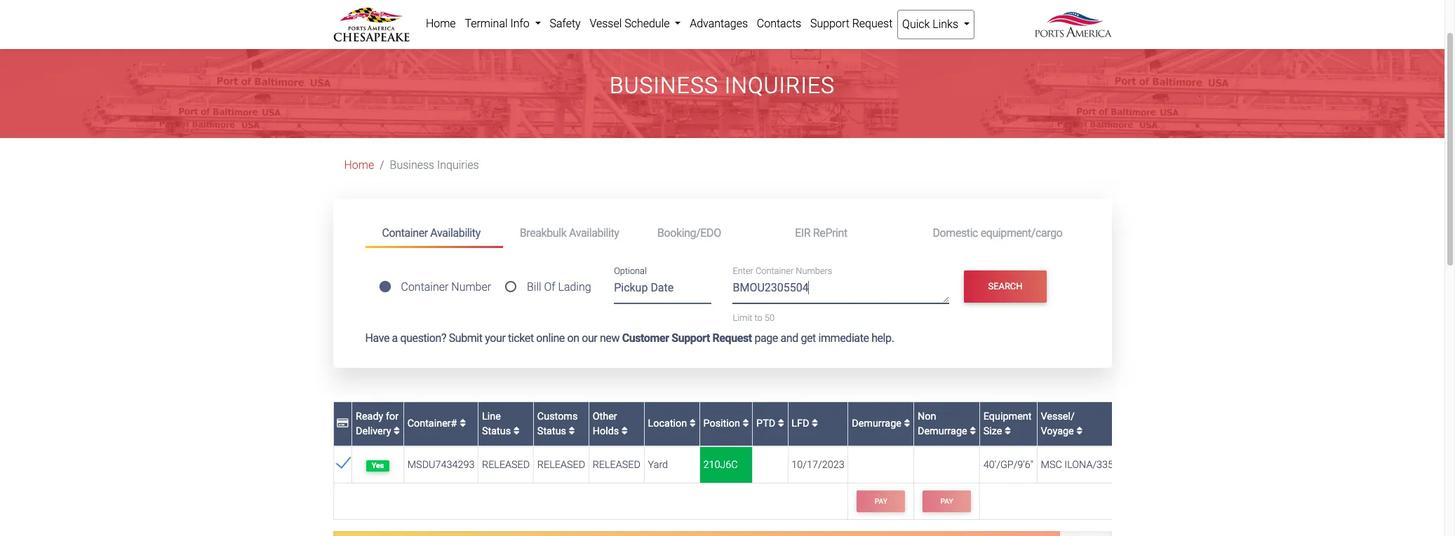 Task type: locate. For each thing, give the bounding box(es) containing it.
1 horizontal spatial home
[[426, 17, 456, 30]]

0 horizontal spatial request
[[712, 332, 752, 345]]

to
[[755, 313, 762, 323]]

marine
[[412, 0, 443, 4]]

2 the from the left
[[727, 0, 745, 4]]

demurrage
[[852, 418, 904, 430], [918, 426, 967, 438]]

gate
[[773, 0, 793, 4], [860, 0, 880, 4]]

business inquiries
[[610, 72, 835, 99], [390, 159, 479, 172]]

support right "customer"
[[672, 332, 710, 345]]

gates
[[487, 0, 513, 4]]

1 horizontal spatial business inquiries
[[610, 72, 835, 99]]

sort image left position
[[690, 419, 696, 429]]

1 horizontal spatial released
[[537, 459, 585, 471]]

2 availability from the left
[[569, 226, 619, 240]]

credit card image
[[337, 419, 348, 429]]

1 vertical spatial support
[[672, 332, 710, 345]]

sort image right holds
[[621, 427, 628, 437]]

new
[[817, 0, 839, 4]]

other holds
[[593, 411, 621, 438]]

gate up "contacts"
[[773, 0, 793, 4]]

status for line
[[482, 426, 511, 438]]

2 horizontal spatial released
[[593, 459, 641, 471]]

released down holds
[[593, 459, 641, 471]]

terminal up reefers
[[446, 0, 484, 4]]

sort image left ptd
[[743, 419, 749, 429]]

number
[[451, 281, 491, 294]]

question?
[[400, 332, 446, 345]]

have
[[365, 332, 389, 345]]

1 status from the left
[[482, 426, 511, 438]]

availability up the "container number"
[[430, 226, 480, 240]]

terminal inside the seagirt marine terminal gates will be open on october 9th, columbus day. the main gate and new vail gate will process trucks from 6:00 am – 3:30 pm, reefers included.
[[446, 0, 484, 4]]

status inside customs status
[[537, 426, 566, 438]]

status down line
[[482, 426, 511, 438]]

sort image up 10/17/2023
[[812, 419, 818, 429]]

position
[[703, 418, 743, 430]]

lfd
[[792, 418, 812, 430]]

0 vertical spatial and
[[797, 0, 814, 4]]

sort image left the non
[[904, 419, 910, 429]]

0 horizontal spatial business
[[390, 159, 434, 172]]

included.
[[491, 8, 534, 20]]

availability for container availability
[[430, 226, 480, 240]]

container for container number
[[401, 281, 449, 294]]

0 horizontal spatial business inquiries
[[390, 159, 479, 172]]

have a question? submit your ticket online on our new customer support request page and get immediate help.
[[365, 332, 894, 345]]

released down customs status
[[537, 459, 585, 471]]

terminal info
[[465, 17, 532, 30]]

on
[[575, 0, 587, 4], [567, 332, 579, 345]]

the right day.
[[727, 0, 745, 4]]

vessel/
[[1041, 411, 1075, 423]]

sort image inside container# link
[[460, 419, 466, 429]]

process
[[900, 0, 938, 4]]

our
[[582, 332, 597, 345]]

2 will from the left
[[883, 0, 897, 4]]

1 horizontal spatial status
[[537, 426, 566, 438]]

equipment size
[[983, 411, 1032, 438]]

terminal info link
[[460, 10, 545, 38]]

ready
[[356, 411, 383, 423]]

be
[[533, 0, 545, 4]]

2 vertical spatial container
[[401, 281, 449, 294]]

eir reprint link
[[778, 220, 916, 246]]

0 horizontal spatial the
[[355, 0, 373, 4]]

0 horizontal spatial status
[[482, 426, 511, 438]]

delivery
[[356, 426, 391, 438]]

1 horizontal spatial request
[[852, 17, 893, 30]]

0 vertical spatial home link
[[421, 10, 460, 38]]

quick links
[[902, 18, 961, 31]]

customs status
[[537, 411, 578, 438]]

1 horizontal spatial availability
[[569, 226, 619, 240]]

am
[[382, 8, 397, 20]]

open
[[548, 0, 572, 4]]

will
[[516, 0, 530, 4], [883, 0, 897, 4]]

0 vertical spatial on
[[575, 0, 587, 4]]

10/17/2023
[[792, 459, 844, 471]]

0 vertical spatial inquiries
[[724, 72, 835, 99]]

booking/edo link
[[641, 220, 778, 246]]

support request
[[810, 17, 893, 30]]

1 horizontal spatial gate
[[860, 0, 880, 4]]

inquiries
[[724, 72, 835, 99], [437, 159, 479, 172]]

pm,
[[434, 8, 453, 20]]

safety
[[550, 17, 581, 30]]

breakbulk
[[520, 226, 567, 240]]

msdu7434293
[[407, 459, 475, 471]]

on left our
[[567, 332, 579, 345]]

availability inside the breakbulk availability 'link'
[[569, 226, 619, 240]]

demurrage down the non
[[918, 426, 967, 438]]

quick
[[902, 18, 930, 31]]

sort image inside 'lfd' link
[[812, 419, 818, 429]]

and left new on the top of page
[[797, 0, 814, 4]]

0 vertical spatial support
[[810, 17, 849, 30]]

vessel schedule link
[[585, 10, 685, 38]]

sort image left customs status
[[513, 427, 520, 437]]

1 horizontal spatial the
[[727, 0, 745, 4]]

reprint
[[813, 226, 847, 240]]

0 horizontal spatial home link
[[344, 159, 374, 172]]

the seagirt marine terminal gates will be open on october 9th, columbus day. the main gate and new vail gate will process trucks from 6:00 am – 3:30 pm, reefers included. alert
[[0, 0, 1445, 33]]

1 horizontal spatial will
[[883, 0, 897, 4]]

will left process
[[883, 0, 897, 4]]

1 vertical spatial home
[[344, 159, 374, 172]]

support
[[810, 17, 849, 30], [672, 332, 710, 345]]

request
[[852, 17, 893, 30], [712, 332, 752, 345]]

0 horizontal spatial availability
[[430, 226, 480, 240]]

optional
[[614, 266, 647, 277]]

container# link
[[407, 418, 466, 430]]

0 horizontal spatial demurrage
[[852, 418, 904, 430]]

0 horizontal spatial will
[[516, 0, 530, 4]]

support request link
[[806, 10, 897, 38]]

status down customs
[[537, 426, 566, 438]]

2 status from the left
[[537, 426, 566, 438]]

sort image down for
[[394, 427, 400, 437]]

sort image left lfd
[[778, 419, 784, 429]]

request down limit
[[712, 332, 752, 345]]

sort image inside location link
[[690, 419, 696, 429]]

availability inside container availability link
[[430, 226, 480, 240]]

status
[[482, 426, 511, 438], [537, 426, 566, 438]]

container availability link
[[365, 220, 503, 248]]

2 released from the left
[[537, 459, 585, 471]]

availability for breakbulk availability
[[569, 226, 619, 240]]

get
[[801, 332, 816, 345]]

0 vertical spatial business
[[610, 72, 718, 99]]

domestic equipment/cargo
[[933, 226, 1063, 240]]

container up the "container number"
[[382, 226, 428, 240]]

day.
[[703, 0, 724, 4]]

0 horizontal spatial gate
[[773, 0, 793, 4]]

3 released from the left
[[593, 459, 641, 471]]

request down 'vail'
[[852, 17, 893, 30]]

the up 6:00
[[355, 0, 373, 4]]

your
[[485, 332, 505, 345]]

availability right breakbulk
[[569, 226, 619, 240]]

1 the from the left
[[355, 0, 373, 4]]

sort image right voyage
[[1076, 427, 1083, 437]]

advantages
[[690, 17, 748, 30]]

sort image down customs
[[569, 427, 575, 437]]

Enter Container Numbers text field
[[733, 280, 949, 304]]

gate right 'vail'
[[860, 0, 880, 4]]

will up included.
[[516, 0, 530, 4]]

1 released from the left
[[482, 459, 530, 471]]

0 vertical spatial container
[[382, 226, 428, 240]]

2 gate from the left
[[860, 0, 880, 4]]

0 horizontal spatial inquiries
[[437, 159, 479, 172]]

1 horizontal spatial inquiries
[[724, 72, 835, 99]]

1 horizontal spatial business
[[610, 72, 718, 99]]

msc ilona/335r
[[1041, 459, 1120, 471]]

on inside the seagirt marine terminal gates will be open on october 9th, columbus day. the main gate and new vail gate will process trucks from 6:00 am – 3:30 pm, reefers included.
[[575, 0, 587, 4]]

holds
[[593, 426, 619, 438]]

sort image
[[460, 419, 466, 429], [812, 419, 818, 429], [904, 419, 910, 429], [394, 427, 400, 437], [621, 427, 628, 437], [970, 427, 976, 437]]

0 horizontal spatial home
[[344, 159, 374, 172]]

and left get
[[781, 332, 798, 345]]

0 vertical spatial business inquiries
[[610, 72, 835, 99]]

1 vertical spatial request
[[712, 332, 752, 345]]

container right enter
[[756, 266, 794, 277]]

sort image inside position 'link'
[[743, 419, 749, 429]]

sort image left line
[[460, 419, 466, 429]]

main
[[748, 0, 770, 4]]

status inside line status
[[482, 426, 511, 438]]

released down line status
[[482, 459, 530, 471]]

business inquiries down the advantages link
[[610, 72, 835, 99]]

line
[[482, 411, 501, 423]]

advantages link
[[685, 10, 752, 38]]

seagirt
[[376, 0, 409, 4]]

on right open
[[575, 0, 587, 4]]

demurrage left the non
[[852, 418, 904, 430]]

the
[[355, 0, 373, 4], [727, 0, 745, 4]]

schedule
[[625, 17, 670, 30]]

1 gate from the left
[[773, 0, 793, 4]]

sort image inside demurrage link
[[904, 419, 910, 429]]

october
[[590, 0, 628, 4]]

business inquiries up "container availability"
[[390, 159, 479, 172]]

of
[[544, 281, 555, 294]]

sort image
[[690, 419, 696, 429], [743, 419, 749, 429], [778, 419, 784, 429], [513, 427, 520, 437], [569, 427, 575, 437], [1005, 427, 1011, 437], [1076, 427, 1083, 437]]

safety link
[[545, 10, 585, 38]]

search
[[988, 282, 1023, 292]]

0 horizontal spatial support
[[672, 332, 710, 345]]

container left the 'number'
[[401, 281, 449, 294]]

ticket
[[508, 332, 534, 345]]

1 horizontal spatial support
[[810, 17, 849, 30]]

container
[[382, 226, 428, 240], [756, 266, 794, 277], [401, 281, 449, 294]]

1 availability from the left
[[430, 226, 480, 240]]

0 vertical spatial terminal
[[446, 0, 484, 4]]

0 horizontal spatial released
[[482, 459, 530, 471]]

terminal down gates
[[465, 17, 508, 30]]

1 horizontal spatial demurrage
[[918, 426, 967, 438]]

equipment/cargo
[[981, 226, 1063, 240]]

msc
[[1041, 459, 1062, 471]]

1 vertical spatial business
[[390, 159, 434, 172]]

support down new on the top of page
[[810, 17, 849, 30]]



Task type: vqa. For each thing, say whether or not it's contained in the screenshot.


Task type: describe. For each thing, give the bounding box(es) containing it.
bullhorn image
[[333, 0, 355, 5]]

help.
[[871, 332, 894, 345]]

vessel
[[590, 17, 622, 30]]

demurrage inside non demurrage
[[918, 426, 967, 438]]

booking/edo
[[657, 226, 721, 240]]

1 vertical spatial inquiries
[[437, 159, 479, 172]]

1 vertical spatial and
[[781, 332, 798, 345]]

the seagirt marine terminal gates will be open on october 9th, columbus day. the main gate and new vail gate will process trucks from 6:00 am – 3:30 pm, reefers included. link
[[333, 0, 969, 20]]

sort image inside ptd "link"
[[778, 419, 784, 429]]

ptd
[[756, 418, 778, 430]]

enter
[[733, 266, 753, 277]]

size
[[983, 426, 1002, 438]]

the seagirt marine terminal gates will be open on october 9th, columbus day. the main gate and new vail gate will process trucks from 6:00 am – 3:30 pm, reefers included.
[[333, 0, 969, 20]]

customer support request link
[[622, 332, 752, 345]]

from
[[333, 8, 354, 20]]

other
[[593, 411, 617, 423]]

equipment
[[983, 411, 1032, 423]]

container availability
[[382, 226, 480, 240]]

a
[[392, 332, 398, 345]]

40'/gp/9'6"
[[983, 459, 1033, 471]]

columbus
[[652, 0, 700, 4]]

submit
[[449, 332, 482, 345]]

customer
[[622, 332, 669, 345]]

container#
[[407, 418, 460, 430]]

domestic equipment/cargo link
[[916, 220, 1079, 246]]

bill of lading
[[527, 281, 591, 294]]

breakbulk availability
[[520, 226, 619, 240]]

50
[[765, 313, 775, 323]]

non
[[918, 411, 936, 423]]

1 horizontal spatial home link
[[421, 10, 460, 38]]

–
[[400, 8, 406, 20]]

ready for delivery
[[356, 411, 399, 438]]

links
[[933, 18, 958, 31]]

immediate
[[818, 332, 869, 345]]

1 vertical spatial home link
[[344, 159, 374, 172]]

bill
[[527, 281, 541, 294]]

breakbulk availability link
[[503, 220, 641, 246]]

vail
[[842, 0, 857, 4]]

voyage
[[1041, 426, 1074, 438]]

online
[[536, 332, 565, 345]]

non demurrage
[[918, 411, 970, 438]]

and inside the seagirt marine terminal gates will be open on october 9th, columbus day. the main gate and new vail gate will process trucks from 6:00 am – 3:30 pm, reefers included.
[[797, 0, 814, 4]]

container for container availability
[[382, 226, 428, 240]]

numbers
[[796, 266, 832, 277]]

domestic
[[933, 226, 978, 240]]

location
[[648, 418, 690, 430]]

demurrage link
[[852, 418, 910, 430]]

vessel schedule
[[590, 17, 672, 30]]

6:00
[[357, 8, 379, 20]]

1 will from the left
[[516, 0, 530, 4]]

yard
[[648, 459, 668, 471]]

customs
[[537, 411, 578, 423]]

Optional text field
[[614, 276, 712, 304]]

for
[[386, 411, 399, 423]]

vessel/ voyage
[[1041, 411, 1076, 438]]

1 vertical spatial on
[[567, 332, 579, 345]]

eir reprint
[[795, 226, 847, 240]]

contacts
[[757, 17, 801, 30]]

0 vertical spatial request
[[852, 17, 893, 30]]

9th,
[[631, 0, 649, 4]]

sort image left size
[[970, 427, 976, 437]]

3:30
[[409, 8, 431, 20]]

status for customs
[[537, 426, 566, 438]]

1 vertical spatial business inquiries
[[390, 159, 479, 172]]

page
[[754, 332, 778, 345]]

search button
[[964, 271, 1047, 303]]

1 vertical spatial terminal
[[465, 17, 508, 30]]

sort image down equipment
[[1005, 427, 1011, 437]]

0 vertical spatial home
[[426, 17, 456, 30]]

1 vertical spatial container
[[756, 266, 794, 277]]

location link
[[648, 418, 696, 430]]

line status
[[482, 411, 513, 438]]

container number
[[401, 281, 491, 294]]

lading
[[558, 281, 591, 294]]

reefers
[[456, 8, 488, 20]]

yes
[[372, 462, 384, 471]]

limit
[[733, 313, 752, 323]]

eir
[[795, 226, 811, 240]]

trucks
[[941, 0, 969, 4]]

quick links link
[[897, 10, 975, 39]]

limit to 50
[[733, 313, 775, 323]]



